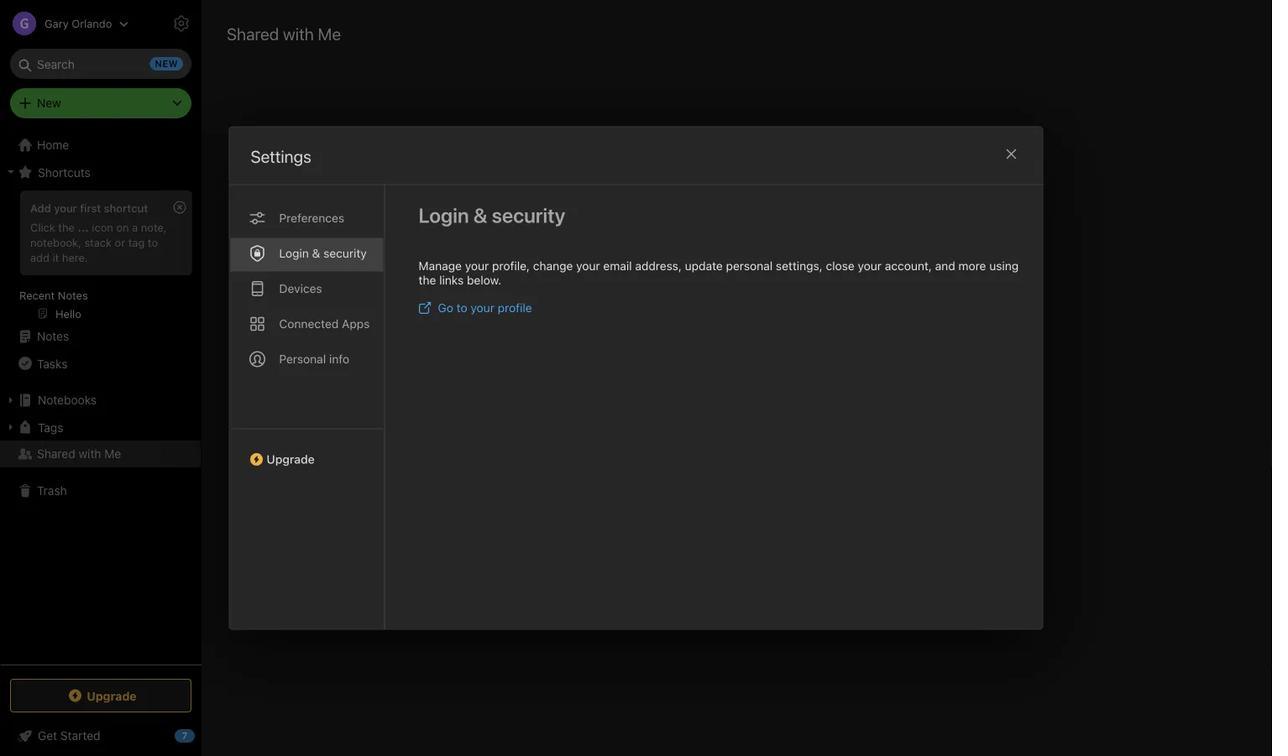 Task type: describe. For each thing, give the bounding box(es) containing it.
click the ...
[[30, 221, 89, 233]]

using
[[990, 259, 1019, 273]]

shared inside shared with me "link"
[[37, 447, 75, 461]]

recent notes
[[19, 289, 88, 302]]

1 horizontal spatial login & security
[[419, 204, 566, 227]]

or
[[115, 236, 125, 249]]

notebook,
[[30, 236, 81, 249]]

preferences
[[279, 211, 344, 225]]

security inside tab list
[[324, 247, 367, 260]]

upgrade inside tab list
[[267, 453, 315, 467]]

icon
[[92, 221, 113, 233]]

tasks
[[37, 357, 68, 371]]

tree containing home
[[0, 132, 202, 664]]

me inside "link"
[[104, 447, 121, 461]]

settings,
[[776, 259, 823, 273]]

settings
[[251, 147, 311, 166]]

manage your profile, change your email address, update personal settings, close your account, and more using the links below.
[[419, 259, 1019, 287]]

home
[[37, 138, 69, 152]]

info
[[329, 352, 349, 366]]

email
[[603, 259, 632, 273]]

apps
[[342, 317, 370, 331]]

close
[[826, 259, 855, 273]]

expand notebooks image
[[4, 394, 18, 407]]

on
[[116, 221, 129, 233]]

1 horizontal spatial &
[[474, 204, 488, 227]]

1 vertical spatial login
[[279, 247, 309, 260]]

0 vertical spatial notes
[[58, 289, 88, 302]]

shared inside shared with me element
[[227, 24, 279, 43]]

trash
[[37, 484, 67, 498]]

1 vertical spatial upgrade
[[87, 689, 137, 703]]

the inside "manage your profile, change your email address, update personal settings, close your account, and more using the links below."
[[419, 273, 436, 287]]

a
[[132, 221, 138, 233]]

shortcuts
[[38, 165, 91, 179]]

your inside group
[[54, 202, 77, 214]]

profile,
[[492, 259, 530, 273]]

0 vertical spatial shared with me
[[227, 24, 341, 43]]

note,
[[141, 221, 167, 233]]

shared with me element
[[202, 0, 1273, 757]]

go to your profile button
[[419, 301, 532, 315]]

your left email
[[576, 259, 600, 273]]

tasks button
[[0, 350, 201, 377]]

the inside tree
[[58, 221, 75, 233]]

1 horizontal spatial me
[[318, 24, 341, 43]]

0 vertical spatial with
[[283, 24, 314, 43]]

add
[[30, 202, 51, 214]]

tags button
[[0, 414, 201, 441]]

notes link
[[0, 323, 201, 350]]

group inside tree
[[0, 186, 201, 330]]

below.
[[467, 273, 502, 287]]

settings image
[[171, 13, 192, 34]]

more
[[959, 259, 987, 273]]

add
[[30, 251, 49, 264]]

login & security inside tab list
[[279, 247, 367, 260]]

shared with me inside "link"
[[37, 447, 121, 461]]



Task type: locate. For each thing, give the bounding box(es) containing it.
0 horizontal spatial upgrade button
[[10, 680, 192, 713]]

the
[[58, 221, 75, 233], [419, 273, 436, 287]]

1 vertical spatial the
[[419, 273, 436, 287]]

add your first shortcut
[[30, 202, 148, 214]]

login & security down preferences
[[279, 247, 367, 260]]

your
[[54, 202, 77, 214], [465, 259, 489, 273], [576, 259, 600, 273], [858, 259, 882, 273], [471, 301, 495, 315]]

0 horizontal spatial login
[[279, 247, 309, 260]]

address,
[[635, 259, 682, 273]]

close image
[[1002, 144, 1022, 164]]

0 vertical spatial login
[[419, 204, 469, 227]]

your up click the ...
[[54, 202, 77, 214]]

connected apps
[[279, 317, 370, 331]]

1 vertical spatial shared with me
[[37, 447, 121, 461]]

0 horizontal spatial security
[[324, 247, 367, 260]]

security up profile,
[[492, 204, 566, 227]]

to inside icon on a note, notebook, stack or tag to add it here.
[[148, 236, 158, 249]]

to
[[148, 236, 158, 249], [457, 301, 468, 315]]

0 horizontal spatial me
[[104, 447, 121, 461]]

login up the manage at the top of page
[[419, 204, 469, 227]]

...
[[78, 221, 89, 233]]

shared down tags
[[37, 447, 75, 461]]

1 horizontal spatial shared
[[227, 24, 279, 43]]

to right go
[[457, 301, 468, 315]]

0 horizontal spatial the
[[58, 221, 75, 233]]

links
[[439, 273, 464, 287]]

1 vertical spatial to
[[457, 301, 468, 315]]

0 vertical spatial shared
[[227, 24, 279, 43]]

home link
[[0, 132, 202, 159]]

notebooks
[[38, 394, 97, 407]]

0 vertical spatial security
[[492, 204, 566, 227]]

personal info
[[279, 352, 349, 366]]

personal
[[279, 352, 326, 366]]

security down preferences
[[324, 247, 367, 260]]

1 vertical spatial &
[[312, 247, 320, 260]]

change
[[533, 259, 573, 273]]

1 vertical spatial with
[[79, 447, 101, 461]]

click
[[30, 221, 55, 233]]

1 vertical spatial upgrade button
[[10, 680, 192, 713]]

1 vertical spatial security
[[324, 247, 367, 260]]

icon on a note, notebook, stack or tag to add it here.
[[30, 221, 167, 264]]

1 horizontal spatial shared with me
[[227, 24, 341, 43]]

0 horizontal spatial shared
[[37, 447, 75, 461]]

1 vertical spatial notes
[[37, 330, 69, 344]]

0 vertical spatial to
[[148, 236, 158, 249]]

&
[[474, 204, 488, 227], [312, 247, 320, 260]]

1 horizontal spatial login
[[419, 204, 469, 227]]

1 horizontal spatial upgrade
[[267, 453, 315, 467]]

0 vertical spatial upgrade button
[[230, 429, 384, 473]]

tab list
[[230, 185, 385, 630]]

devices
[[279, 282, 322, 296]]

new
[[37, 96, 61, 110]]

expand tags image
[[4, 421, 18, 434]]

recent
[[19, 289, 55, 302]]

0 vertical spatial login & security
[[419, 204, 566, 227]]

manage
[[419, 259, 462, 273]]

account,
[[885, 259, 932, 273]]

None search field
[[22, 49, 180, 79]]

update
[[685, 259, 723, 273]]

notes up tasks
[[37, 330, 69, 344]]

with
[[283, 24, 314, 43], [79, 447, 101, 461]]

security
[[492, 204, 566, 227], [324, 247, 367, 260]]

tree
[[0, 132, 202, 664]]

login & security
[[419, 204, 566, 227], [279, 247, 367, 260]]

upgrade
[[267, 453, 315, 467], [87, 689, 137, 703]]

0 horizontal spatial to
[[148, 236, 158, 249]]

me
[[318, 24, 341, 43], [104, 447, 121, 461]]

1 horizontal spatial to
[[457, 301, 468, 315]]

& up below.
[[474, 204, 488, 227]]

stack
[[84, 236, 112, 249]]

notes
[[58, 289, 88, 302], [37, 330, 69, 344]]

go
[[438, 301, 454, 315]]

upgrade button inside tab list
[[230, 429, 384, 473]]

shortcut
[[104, 202, 148, 214]]

1 vertical spatial login & security
[[279, 247, 367, 260]]

0 vertical spatial me
[[318, 24, 341, 43]]

tags
[[38, 421, 63, 434]]

notebooks link
[[0, 387, 201, 414]]

0 horizontal spatial shared with me
[[37, 447, 121, 461]]

0 horizontal spatial upgrade
[[87, 689, 137, 703]]

0 vertical spatial upgrade
[[267, 453, 315, 467]]

Search text field
[[22, 49, 180, 79]]

the left ...
[[58, 221, 75, 233]]

login up devices
[[279, 247, 309, 260]]

1 horizontal spatial security
[[492, 204, 566, 227]]

go to your profile
[[438, 301, 532, 315]]

the down the manage at the top of page
[[419, 273, 436, 287]]

& inside tab list
[[312, 247, 320, 260]]

new button
[[10, 88, 192, 118]]

shared with me link
[[0, 441, 201, 468]]

shared
[[227, 24, 279, 43], [37, 447, 75, 461]]

shortcuts button
[[0, 159, 201, 186]]

connected
[[279, 317, 339, 331]]

group containing add your first shortcut
[[0, 186, 201, 330]]

1 horizontal spatial with
[[283, 24, 314, 43]]

& down preferences
[[312, 247, 320, 260]]

tab list containing preferences
[[230, 185, 385, 630]]

your down below.
[[471, 301, 495, 315]]

1 horizontal spatial the
[[419, 273, 436, 287]]

1 vertical spatial shared
[[37, 447, 75, 461]]

0 vertical spatial the
[[58, 221, 75, 233]]

0 horizontal spatial with
[[79, 447, 101, 461]]

first
[[80, 202, 101, 214]]

shared with me
[[227, 24, 341, 43], [37, 447, 121, 461]]

0 horizontal spatial login & security
[[279, 247, 367, 260]]

your up below.
[[465, 259, 489, 273]]

1 vertical spatial me
[[104, 447, 121, 461]]

login & security up profile,
[[419, 204, 566, 227]]

trash link
[[0, 478, 201, 505]]

with inside "link"
[[79, 447, 101, 461]]

upgrade button
[[230, 429, 384, 473], [10, 680, 192, 713]]

profile
[[498, 301, 532, 315]]

and
[[935, 259, 956, 273]]

1 horizontal spatial upgrade button
[[230, 429, 384, 473]]

personal
[[726, 259, 773, 273]]

shared right "settings" image
[[227, 24, 279, 43]]

0 vertical spatial &
[[474, 204, 488, 227]]

it
[[52, 251, 59, 264]]

here.
[[62, 251, 88, 264]]

login
[[419, 204, 469, 227], [279, 247, 309, 260]]

tag
[[128, 236, 145, 249]]

notes right recent
[[58, 289, 88, 302]]

your right close
[[858, 259, 882, 273]]

to down note,
[[148, 236, 158, 249]]

group
[[0, 186, 201, 330]]

0 horizontal spatial &
[[312, 247, 320, 260]]



Task type: vqa. For each thing, say whether or not it's contained in the screenshot.
'Tree' in the Main ELEMENT
no



